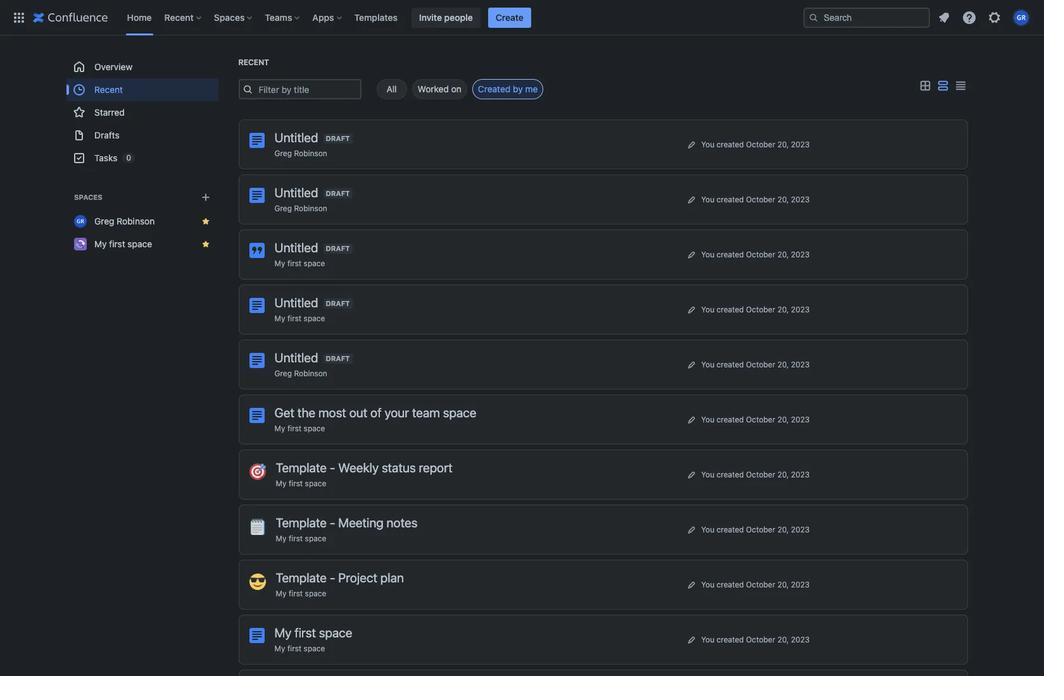 Task type: vqa. For each thing, say whether or not it's contained in the screenshot.
Template in the Template - Meeting notes My first space
yes



Task type: describe. For each thing, give the bounding box(es) containing it.
8 you created october 20, 2023 from the top
[[701, 525, 810, 535]]

5 2023 from the top
[[791, 360, 810, 370]]

10 you created october 20, 2023 from the top
[[701, 635, 810, 645]]

status
[[382, 461, 416, 476]]

most
[[319, 406, 346, 420]]

template - weekly status report my first space
[[276, 461, 453, 489]]

space inside template - project plan my first space
[[305, 590, 326, 599]]

2 page image from the top
[[249, 353, 264, 369]]

:dart: image
[[249, 464, 266, 481]]

- for weekly
[[330, 461, 335, 476]]

10 2023 from the top
[[791, 635, 810, 645]]

8 you from the top
[[701, 525, 715, 535]]

tasks
[[94, 153, 117, 163]]

templates
[[354, 12, 398, 22]]

10 you from the top
[[701, 635, 715, 645]]

unstar this space image for my first space
[[200, 239, 211, 250]]

page image for greg robinson
[[249, 133, 264, 148]]

draft for third page image from the bottom of the page
[[326, 189, 350, 198]]

help icon image
[[962, 10, 977, 25]]

create
[[496, 12, 524, 22]]

home
[[127, 12, 152, 22]]

overview link
[[66, 56, 218, 79]]

3 october from the top
[[746, 250, 775, 259]]

Search field
[[804, 7, 930, 28]]

get
[[275, 406, 294, 420]]

5 20, from the top
[[778, 360, 789, 370]]

banner containing home
[[0, 0, 1044, 35]]

space inside template - weekly status report my first space
[[305, 479, 326, 489]]

6 2023 from the top
[[791, 415, 810, 425]]

starred
[[94, 107, 124, 118]]

9 you from the top
[[701, 580, 715, 590]]

2 untitled from the top
[[275, 186, 318, 200]]

home link
[[123, 7, 156, 28]]

draft for page icon corresponding to my first space
[[326, 300, 350, 308]]

my inside template - project plan my first space
[[276, 590, 287, 599]]

recent inside dropdown button
[[164, 12, 194, 22]]

search image
[[809, 12, 819, 22]]

apps button
[[309, 7, 347, 28]]

recent link
[[66, 79, 218, 101]]

template - project plan my first space
[[276, 571, 404, 599]]

1 vertical spatial recent
[[238, 58, 269, 67]]

8 created from the top
[[717, 525, 744, 535]]

7 20, from the top
[[778, 470, 789, 480]]

my inside template - weekly status report my first space
[[276, 479, 287, 489]]

3 page image from the top
[[249, 629, 264, 644]]

7 october from the top
[[746, 470, 775, 480]]

5 you from the top
[[701, 360, 715, 370]]

0 horizontal spatial spaces
[[74, 193, 102, 201]]

2 you created october 20, 2023 from the top
[[701, 195, 810, 204]]

of
[[370, 406, 382, 420]]

1 created from the top
[[717, 140, 744, 149]]

recent button
[[161, 7, 206, 28]]

7 created from the top
[[717, 470, 744, 480]]

plan
[[380, 571, 404, 586]]

page image for my first space
[[249, 298, 264, 313]]

1 you created october 20, 2023 from the top
[[701, 140, 810, 149]]

1 2023 from the top
[[791, 140, 810, 149]]

2 created from the top
[[717, 195, 744, 204]]

3 you created october 20, 2023 from the top
[[701, 250, 810, 259]]

8 2023 from the top
[[791, 525, 810, 535]]

4 you from the top
[[701, 305, 715, 314]]

templates link
[[351, 7, 401, 28]]

the
[[298, 406, 315, 420]]

me
[[525, 84, 538, 94]]

unstar this space image for greg robinson
[[200, 217, 211, 227]]

5 you created october 20, 2023 from the top
[[701, 360, 810, 370]]

3 you from the top
[[701, 250, 715, 259]]

9 you created october 20, 2023 from the top
[[701, 580, 810, 590]]

teams button
[[261, 7, 305, 28]]

apps
[[312, 12, 334, 22]]

3 2023 from the top
[[791, 250, 810, 259]]

:dart: image
[[249, 464, 266, 481]]

8 20, from the top
[[778, 525, 789, 535]]

by
[[513, 84, 523, 94]]

cards image
[[917, 78, 933, 94]]

1 october from the top
[[746, 140, 775, 149]]

Filter by title field
[[255, 80, 360, 98]]

created
[[478, 84, 511, 94]]

notes
[[387, 516, 418, 531]]

weekly
[[338, 461, 379, 476]]

7 2023 from the top
[[791, 470, 810, 480]]

blog image
[[249, 243, 264, 258]]

template for template - project plan
[[276, 571, 327, 586]]

created by me button
[[472, 79, 544, 99]]

spaces inside spaces popup button
[[214, 12, 245, 22]]



Task type: locate. For each thing, give the bounding box(es) containing it.
created
[[717, 140, 744, 149], [717, 195, 744, 204], [717, 250, 744, 259], [717, 305, 744, 314], [717, 360, 744, 370], [717, 415, 744, 425], [717, 470, 744, 480], [717, 525, 744, 535], [717, 580, 744, 590], [717, 635, 744, 645]]

recent up starred
[[94, 84, 123, 95]]

0 vertical spatial template
[[276, 461, 327, 476]]

spaces
[[214, 12, 245, 22], [74, 193, 102, 201]]

group containing overview
[[66, 56, 218, 170]]

meeting
[[338, 516, 384, 531]]

1 vertical spatial page image
[[249, 353, 264, 369]]

recent inside group
[[94, 84, 123, 95]]

1 vertical spatial unstar this space image
[[200, 239, 211, 250]]

2 vertical spatial page image
[[249, 408, 264, 424]]

your
[[385, 406, 409, 420]]

created by me
[[478, 84, 538, 94]]

5 draft from the top
[[326, 355, 350, 363]]

3 template from the top
[[276, 571, 327, 586]]

team
[[412, 406, 440, 420]]

2 vertical spatial my first space
[[275, 314, 325, 324]]

5 october from the top
[[746, 360, 775, 370]]

compact list image
[[953, 78, 968, 94]]

0 vertical spatial unstar this space image
[[200, 217, 211, 227]]

people
[[444, 12, 473, 22]]

my inside the template - meeting notes my first space
[[276, 534, 287, 544]]

:sunglasses: image
[[249, 574, 266, 591], [249, 574, 266, 591]]

space inside the template - meeting notes my first space
[[305, 534, 326, 544]]

2 2023 from the top
[[791, 195, 810, 204]]

1 vertical spatial page image
[[249, 298, 264, 313]]

1 vertical spatial spaces
[[74, 193, 102, 201]]

spaces down the tasks
[[74, 193, 102, 201]]

template for template - weekly status report
[[276, 461, 327, 476]]

9 20, from the top
[[778, 580, 789, 590]]

page image
[[249, 188, 264, 203], [249, 353, 264, 369], [249, 408, 264, 424]]

greg robinson
[[275, 149, 327, 158], [275, 204, 327, 213], [94, 216, 154, 227], [275, 369, 327, 379]]

- inside template - project plan my first space
[[330, 571, 335, 586]]

4 draft from the top
[[326, 300, 350, 308]]

9 2023 from the top
[[791, 580, 810, 590]]

1 page image from the top
[[249, 188, 264, 203]]

recent
[[164, 12, 194, 22], [238, 58, 269, 67], [94, 84, 123, 95]]

template left project on the left bottom
[[276, 571, 327, 586]]

3 20, from the top
[[778, 250, 789, 259]]

invite
[[419, 12, 442, 22]]

6 20, from the top
[[778, 415, 789, 425]]

my first space link
[[66, 233, 218, 256], [275, 259, 325, 269], [275, 314, 325, 324], [275, 424, 325, 434], [276, 479, 326, 489], [276, 534, 326, 544], [276, 590, 326, 599], [275, 645, 325, 654]]

tab list containing all
[[361, 79, 544, 99]]

you created october 20, 2023
[[701, 140, 810, 149], [701, 195, 810, 204], [701, 250, 810, 259], [701, 305, 810, 314], [701, 360, 810, 370], [701, 415, 810, 425], [701, 470, 810, 480], [701, 525, 810, 535], [701, 580, 810, 590], [701, 635, 810, 645]]

10 20, from the top
[[778, 635, 789, 645]]

my first space
[[94, 239, 152, 250], [275, 259, 325, 269], [275, 314, 325, 324]]

1 template from the top
[[276, 461, 327, 476]]

2 draft from the top
[[326, 189, 350, 198]]

template inside template - weekly status report my first space
[[276, 461, 327, 476]]

first inside template - project plan my first space
[[289, 590, 303, 599]]

6 you from the top
[[701, 415, 715, 425]]

notification icon image
[[937, 10, 952, 25]]

0 vertical spatial page image
[[249, 188, 264, 203]]

2 20, from the top
[[778, 195, 789, 204]]

6 you created october 20, 2023 from the top
[[701, 415, 810, 425]]

1 draft from the top
[[326, 134, 350, 142]]

list image
[[935, 78, 950, 94]]

template inside template - project plan my first space
[[276, 571, 327, 586]]

5 created from the top
[[717, 360, 744, 370]]

starred link
[[66, 101, 218, 124]]

:notepad_spiral: image
[[249, 519, 266, 536], [249, 519, 266, 536]]

6 october from the top
[[746, 415, 775, 425]]

untitled
[[275, 130, 318, 145], [275, 186, 318, 200], [275, 241, 318, 255], [275, 296, 318, 310], [275, 351, 318, 365]]

out
[[349, 406, 367, 420]]

settings icon image
[[987, 10, 1002, 25]]

- left 'meeting'
[[330, 516, 335, 531]]

group
[[66, 56, 218, 170]]

2 october from the top
[[746, 195, 775, 204]]

page image
[[249, 133, 264, 148], [249, 298, 264, 313], [249, 629, 264, 644]]

2 template from the top
[[276, 516, 327, 531]]

7 you created october 20, 2023 from the top
[[701, 470, 810, 480]]

2 vertical spatial template
[[276, 571, 327, 586]]

8 october from the top
[[746, 525, 775, 535]]

3 created from the top
[[717, 250, 744, 259]]

greg
[[275, 149, 292, 158], [275, 204, 292, 213], [94, 216, 114, 227], [275, 369, 292, 379]]

invite people button
[[412, 7, 480, 28]]

report
[[419, 461, 453, 476]]

1 vertical spatial -
[[330, 516, 335, 531]]

3 - from the top
[[330, 571, 335, 586]]

banner
[[0, 0, 1044, 35]]

template - meeting notes my first space
[[276, 516, 418, 544]]

3 untitled from the top
[[275, 241, 318, 255]]

worked on button
[[412, 79, 467, 99]]

- for project
[[330, 571, 335, 586]]

2 vertical spatial -
[[330, 571, 335, 586]]

4 october from the top
[[746, 305, 775, 314]]

create a space image
[[198, 190, 213, 205]]

unstar this space image
[[200, 217, 211, 227], [200, 239, 211, 250]]

worked on
[[418, 84, 462, 94]]

10 created from the top
[[717, 635, 744, 645]]

2023
[[791, 140, 810, 149], [791, 195, 810, 204], [791, 250, 810, 259], [791, 305, 810, 314], [791, 360, 810, 370], [791, 415, 810, 425], [791, 470, 810, 480], [791, 525, 810, 535], [791, 580, 810, 590], [791, 635, 810, 645]]

template for template - meeting notes
[[276, 516, 327, 531]]

-
[[330, 461, 335, 476], [330, 516, 335, 531], [330, 571, 335, 586]]

worked
[[418, 84, 449, 94]]

2 vertical spatial recent
[[94, 84, 123, 95]]

4 2023 from the top
[[791, 305, 810, 314]]

you
[[701, 140, 715, 149], [701, 195, 715, 204], [701, 250, 715, 259], [701, 305, 715, 314], [701, 360, 715, 370], [701, 415, 715, 425], [701, 470, 715, 480], [701, 525, 715, 535], [701, 580, 715, 590], [701, 635, 715, 645]]

1 you from the top
[[701, 140, 715, 149]]

first inside template - weekly status report my first space
[[289, 479, 303, 489]]

3 draft from the top
[[326, 244, 350, 253]]

1 vertical spatial my first space
[[275, 259, 325, 269]]

1 vertical spatial template
[[276, 516, 327, 531]]

1 horizontal spatial spaces
[[214, 12, 245, 22]]

9 created from the top
[[717, 580, 744, 590]]

9 october from the top
[[746, 580, 775, 590]]

- inside the template - meeting notes my first space
[[330, 516, 335, 531]]

confluence image
[[33, 10, 108, 25], [33, 10, 108, 25]]

recent down spaces popup button
[[238, 58, 269, 67]]

tab list
[[361, 79, 544, 99]]

spaces button
[[210, 7, 257, 28]]

greg robinson link
[[275, 149, 327, 158], [275, 204, 327, 213], [66, 210, 218, 233], [275, 369, 327, 379]]

draft for second page image
[[326, 355, 350, 363]]

1 20, from the top
[[778, 140, 789, 149]]

2 - from the top
[[330, 516, 335, 531]]

0 vertical spatial recent
[[164, 12, 194, 22]]

1 page image from the top
[[249, 133, 264, 148]]

1 horizontal spatial recent
[[164, 12, 194, 22]]

all button
[[376, 79, 407, 99]]

first inside the template - meeting notes my first space
[[289, 534, 303, 544]]

4 untitled from the top
[[275, 296, 318, 310]]

0 horizontal spatial recent
[[94, 84, 123, 95]]

1 unstar this space image from the top
[[200, 217, 211, 227]]

get the most out of your team space my first space
[[275, 406, 477, 434]]

first inside get the most out of your team space my first space
[[287, 424, 302, 434]]

template inside the template - meeting notes my first space
[[276, 516, 327, 531]]

on
[[451, 84, 462, 94]]

template left 'meeting'
[[276, 516, 327, 531]]

- left weekly
[[330, 461, 335, 476]]

- for meeting
[[330, 516, 335, 531]]

robinson
[[294, 149, 327, 158], [294, 204, 327, 213], [116, 216, 154, 227], [294, 369, 327, 379]]

1 untitled from the top
[[275, 130, 318, 145]]

- left project on the left bottom
[[330, 571, 335, 586]]

space
[[127, 239, 152, 250], [304, 259, 325, 269], [304, 314, 325, 324], [443, 406, 477, 420], [304, 424, 325, 434], [305, 479, 326, 489], [305, 534, 326, 544], [305, 590, 326, 599], [319, 626, 352, 641], [304, 645, 325, 654]]

my
[[94, 239, 106, 250], [275, 259, 285, 269], [275, 314, 285, 324], [275, 424, 285, 434], [276, 479, 287, 489], [276, 534, 287, 544], [276, 590, 287, 599], [275, 626, 292, 641], [275, 645, 285, 654]]

appswitcher icon image
[[11, 10, 27, 25]]

0 vertical spatial spaces
[[214, 12, 245, 22]]

october
[[746, 140, 775, 149], [746, 195, 775, 204], [746, 250, 775, 259], [746, 305, 775, 314], [746, 360, 775, 370], [746, 415, 775, 425], [746, 470, 775, 480], [746, 525, 775, 535], [746, 580, 775, 590], [746, 635, 775, 645]]

2 you from the top
[[701, 195, 715, 204]]

6 created from the top
[[717, 415, 744, 425]]

template
[[276, 461, 327, 476], [276, 516, 327, 531], [276, 571, 327, 586]]

global element
[[8, 0, 801, 35]]

drafts link
[[66, 124, 218, 147]]

draft
[[326, 134, 350, 142], [326, 189, 350, 198], [326, 244, 350, 253], [326, 300, 350, 308], [326, 355, 350, 363]]

2 vertical spatial page image
[[249, 629, 264, 644]]

overview
[[94, 61, 132, 72]]

spaces right recent dropdown button
[[214, 12, 245, 22]]

10 october from the top
[[746, 635, 775, 645]]

7 you from the top
[[701, 470, 715, 480]]

my first space my first space
[[275, 626, 352, 654]]

create link
[[488, 7, 531, 28]]

invite people
[[419, 12, 473, 22]]

recent right home
[[164, 12, 194, 22]]

4 created from the top
[[717, 305, 744, 314]]

draft for blog image
[[326, 244, 350, 253]]

20,
[[778, 140, 789, 149], [778, 195, 789, 204], [778, 250, 789, 259], [778, 305, 789, 314], [778, 360, 789, 370], [778, 415, 789, 425], [778, 470, 789, 480], [778, 525, 789, 535], [778, 580, 789, 590], [778, 635, 789, 645]]

0
[[126, 153, 131, 163]]

first
[[109, 239, 125, 250], [287, 259, 302, 269], [287, 314, 302, 324], [287, 424, 302, 434], [289, 479, 303, 489], [289, 534, 303, 544], [289, 590, 303, 599], [295, 626, 316, 641], [287, 645, 302, 654]]

5 untitled from the top
[[275, 351, 318, 365]]

project
[[338, 571, 377, 586]]

2 horizontal spatial recent
[[238, 58, 269, 67]]

4 you created october 20, 2023 from the top
[[701, 305, 810, 314]]

draft for page icon for greg robinson
[[326, 134, 350, 142]]

4 20, from the top
[[778, 305, 789, 314]]

- inside template - weekly status report my first space
[[330, 461, 335, 476]]

template right :dart: image
[[276, 461, 327, 476]]

drafts
[[94, 130, 119, 141]]

2 page image from the top
[[249, 298, 264, 313]]

1 - from the top
[[330, 461, 335, 476]]

0 vertical spatial page image
[[249, 133, 264, 148]]

my inside get the most out of your team space my first space
[[275, 424, 285, 434]]

3 page image from the top
[[249, 408, 264, 424]]

0 vertical spatial my first space
[[94, 239, 152, 250]]

2 unstar this space image from the top
[[200, 239, 211, 250]]

all
[[387, 84, 397, 94]]

teams
[[265, 12, 292, 22]]

0 vertical spatial -
[[330, 461, 335, 476]]



